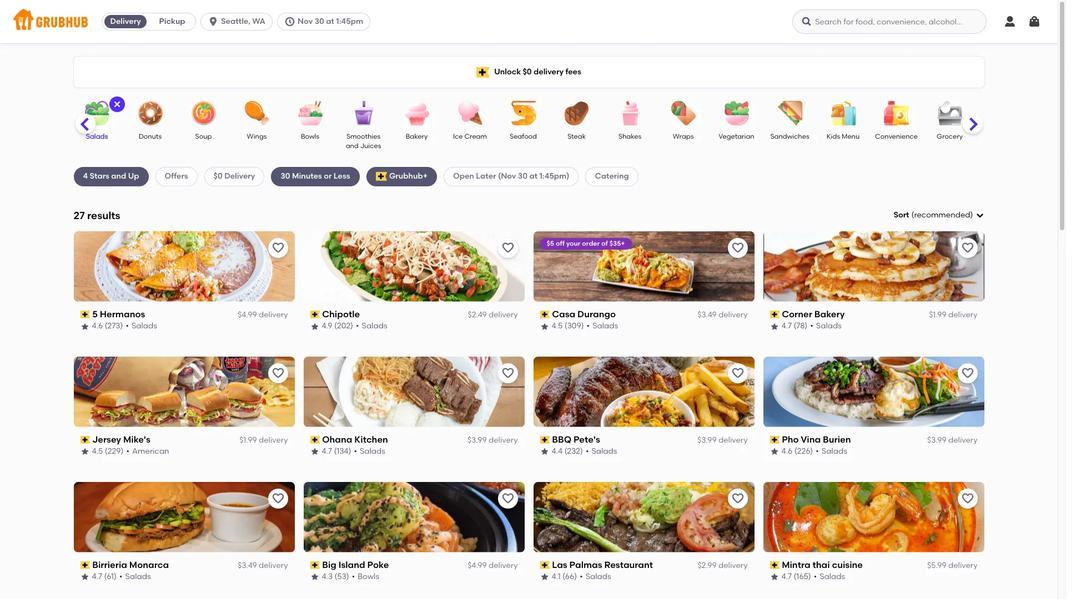 Task type: describe. For each thing, give the bounding box(es) containing it.
pickup
[[159, 17, 185, 26]]

star icon image for chipotle
[[310, 322, 319, 331]]

smoothies and juices image
[[344, 101, 383, 126]]

minutes
[[292, 172, 322, 181]]

$4.99 for 5 hermanos
[[238, 311, 257, 320]]

star icon image for bbq pete's
[[540, 448, 549, 457]]

pickup button
[[149, 13, 196, 31]]

nov
[[298, 17, 313, 26]]

casa durango logo image
[[533, 231, 754, 302]]

• for birrieria monarca
[[119, 573, 123, 582]]

off
[[556, 240, 565, 248]]

grubhub+
[[389, 172, 428, 181]]

vina
[[801, 435, 821, 445]]

sandwiches image
[[771, 101, 809, 126]]

subscription pass image for casa durango
[[540, 311, 550, 319]]

recommended
[[914, 211, 971, 220]]

convenience
[[875, 133, 918, 141]]

chipotle logo image
[[304, 231, 525, 302]]

menu
[[842, 133, 860, 141]]

4.9 (202)
[[322, 322, 353, 331]]

offers
[[165, 172, 188, 181]]

delivery for 5 hermanos
[[259, 311, 288, 320]]

save this restaurant button for big island poke
[[498, 489, 518, 509]]

2 horizontal spatial 30
[[518, 172, 528, 181]]

shakes image
[[611, 101, 650, 126]]

delivery for ohana kitchen
[[489, 436, 518, 445]]

salads for las palmas restaurant
[[586, 573, 611, 582]]

birrieria
[[92, 560, 127, 571]]

save this restaurant image for corner bakery
[[961, 241, 974, 255]]

4.5 for jersey mike's
[[92, 447, 103, 457]]

smoothies
[[347, 133, 380, 141]]

• salads for mintra thai cuisine
[[814, 573, 845, 582]]

subscription pass image for ohana kitchen
[[310, 437, 320, 444]]

0 horizontal spatial 30
[[281, 172, 290, 181]]

• for 5 hermanos
[[126, 322, 129, 331]]

$2.99 delivery
[[698, 561, 748, 571]]

$1.99 delivery for jersey mike's
[[239, 436, 288, 445]]

save this restaurant button for bbq pete's
[[728, 364, 748, 384]]

$1.99 delivery for corner bakery
[[929, 311, 978, 320]]

salads for ohana kitchen
[[360, 447, 385, 457]]

• for ohana kitchen
[[354, 447, 357, 457]]

birrieria monarca logo image
[[74, 482, 295, 553]]

corner bakery
[[782, 309, 845, 320]]

save this restaurant image for thai
[[961, 492, 974, 506]]

5 hermanos
[[92, 309, 145, 320]]

subscription pass image for 5 hermanos
[[80, 311, 90, 319]]

27 results
[[74, 209, 120, 222]]

wraps
[[673, 133, 694, 141]]

of
[[602, 240, 608, 248]]

restaurant
[[604, 560, 653, 571]]

order
[[582, 240, 600, 248]]

• for pho vina burien
[[816, 447, 819, 457]]

hermanos
[[100, 309, 145, 320]]

1 vertical spatial at
[[530, 172, 538, 181]]

salads image
[[77, 101, 116, 126]]

(273)
[[105, 322, 123, 331]]

up
[[128, 172, 139, 181]]

salads for mintra thai cuisine
[[820, 573, 845, 582]]

• salads for las palmas restaurant
[[580, 573, 611, 582]]

seafood
[[510, 133, 537, 141]]

$1.99 for bakery
[[929, 311, 947, 320]]

soup
[[195, 133, 212, 141]]

convenience image
[[877, 101, 916, 126]]

1:45pm)
[[540, 172, 570, 181]]

ohana
[[322, 435, 352, 445]]

delivery inside button
[[110, 17, 141, 26]]

palmas
[[570, 560, 602, 571]]

0 horizontal spatial bowls
[[301, 133, 319, 141]]

4
[[83, 172, 88, 181]]

cuisine
[[832, 560, 863, 571]]

1 vertical spatial bowls
[[358, 573, 379, 582]]

save this restaurant image for monarca
[[271, 492, 285, 506]]

seattle,
[[221, 17, 250, 26]]

open
[[453, 172, 474, 181]]

shakes
[[619, 133, 642, 141]]

• bowls
[[352, 573, 379, 582]]

donuts image
[[131, 101, 170, 126]]

4.7 (61)
[[92, 573, 117, 582]]

ohana kitchen logo image
[[304, 357, 525, 427]]

• salads for birrieria monarca
[[119, 573, 151, 582]]

delivery for bbq pete's
[[719, 436, 748, 445]]

sort ( recommended )
[[894, 211, 973, 220]]

subscription pass image for birrieria monarca
[[80, 562, 90, 570]]

smoothies and juices
[[346, 133, 381, 150]]

1 horizontal spatial $0
[[523, 67, 532, 77]]

salads for 5 hermanos
[[132, 322, 157, 331]]

durango
[[578, 309, 616, 320]]

american
[[132, 447, 169, 457]]

4.7 for corner bakery
[[782, 322, 792, 331]]

$3.49 for monarca
[[238, 561, 257, 571]]

subscription pass image for big island poke
[[310, 562, 320, 570]]

less
[[334, 172, 350, 181]]

wings
[[247, 133, 267, 141]]

save this restaurant button for jersey mike's
[[268, 364, 288, 384]]

4.4 (232)
[[552, 447, 583, 457]]

vegetarian
[[719, 133, 755, 141]]

seafood image
[[504, 101, 543, 126]]

• for chipotle
[[356, 322, 359, 331]]

4.6 for 5
[[92, 322, 103, 331]]

Search for food, convenience, alcohol... search field
[[793, 9, 987, 34]]

subscription pass image for mintra thai cuisine
[[770, 562, 780, 570]]

$3.99 delivery for pho vina burien
[[928, 436, 978, 445]]

ice cream image
[[451, 101, 490, 126]]

bbq pete's logo image
[[533, 357, 754, 427]]

kids menu image
[[824, 101, 863, 126]]

seattle, wa button
[[201, 13, 277, 31]]

save this restaurant image for pete's
[[731, 367, 744, 380]]

5 hermanos logo image
[[74, 231, 295, 302]]

$3.99 for pho vina burien
[[928, 436, 947, 445]]

$5.99 delivery
[[927, 561, 978, 571]]

4.7 (78)
[[782, 322, 808, 331]]

(309)
[[565, 322, 584, 331]]

$3.99 for ohana kitchen
[[468, 436, 487, 445]]

4.7 for birrieria monarca
[[92, 573, 102, 582]]

poke
[[367, 560, 389, 571]]

stars
[[90, 172, 109, 181]]

$4.99 for big island poke
[[468, 561, 487, 571]]

and inside smoothies and juices
[[346, 142, 359, 150]]

pho vina burien logo image
[[763, 357, 984, 427]]

burien
[[823, 435, 851, 445]]

corner bakery logo image
[[763, 231, 984, 302]]

ice
[[453, 133, 463, 141]]

$3.49 delivery for casa durango
[[698, 311, 748, 320]]

bbq
[[552, 435, 572, 445]]

las
[[552, 560, 567, 571]]

• for big island poke
[[352, 573, 355, 582]]

delivery for birrieria monarca
[[259, 561, 288, 571]]

delivery for pho vina burien
[[949, 436, 978, 445]]

jersey
[[92, 435, 121, 445]]

4.5 (309)
[[552, 322, 584, 331]]

delivery for casa durango
[[719, 311, 748, 320]]

4.3 (53)
[[322, 573, 349, 582]]

save this restaurant button for mintra thai cuisine
[[958, 489, 978, 509]]

$5.99
[[927, 561, 947, 571]]

1 horizontal spatial delivery
[[224, 172, 255, 181]]

star icon image for ohana kitchen
[[310, 448, 319, 457]]

soup image
[[184, 101, 223, 126]]

subscription pass image for bbq pete's
[[540, 437, 550, 444]]

4.6 (226)
[[782, 447, 813, 457]]

save this restaurant image for ohana kitchen
[[501, 367, 515, 380]]

)
[[971, 211, 973, 220]]

star icon image for las palmas restaurant
[[540, 573, 549, 582]]

delivery for mintra thai cuisine
[[949, 561, 978, 571]]

big island poke
[[322, 560, 389, 571]]

4 stars and up
[[83, 172, 139, 181]]

4.5 for casa durango
[[552, 322, 563, 331]]

vegetarian image
[[717, 101, 756, 126]]

$5
[[547, 240, 554, 248]]

seattle, wa
[[221, 17, 265, 26]]

kids menu
[[827, 133, 860, 141]]

(226)
[[795, 447, 813, 457]]



Task type: locate. For each thing, give the bounding box(es) containing it.
las palmas restaurant logo image
[[533, 482, 754, 553]]

star icon image left 4.9
[[310, 322, 319, 331]]

4.7
[[782, 322, 792, 331], [322, 447, 332, 457], [92, 573, 102, 582], [782, 573, 792, 582]]

• for las palmas restaurant
[[580, 573, 583, 582]]

save this restaurant button for ohana kitchen
[[498, 364, 518, 384]]

grubhub plus flag logo image left grubhub+
[[376, 172, 387, 181]]

4.7 for mintra thai cuisine
[[782, 573, 792, 582]]

bakery image
[[397, 101, 436, 126]]

at left "1:45pm)"
[[530, 172, 538, 181]]

star icon image left 4.7 (165)
[[770, 573, 779, 582]]

star icon image for 5 hermanos
[[80, 322, 89, 331]]

(53)
[[335, 573, 349, 582]]

0 vertical spatial 4.6
[[92, 322, 103, 331]]

star icon image left "4.7 (134)"
[[310, 448, 319, 457]]

bakery down bakery image
[[406, 133, 428, 141]]

1 vertical spatial delivery
[[224, 172, 255, 181]]

svg image
[[1004, 15, 1017, 28], [1028, 15, 1041, 28], [284, 16, 295, 27], [976, 211, 984, 220]]

big island poke logo image
[[304, 482, 525, 553]]

subscription pass image for jersey mike's
[[80, 437, 90, 444]]

4.7 left (134)
[[322, 447, 332, 457]]

star icon image left 4.1
[[540, 573, 549, 582]]

• salads down durango
[[587, 322, 618, 331]]

save this restaurant image for mike's
[[271, 367, 285, 380]]

1 vertical spatial $0
[[214, 172, 223, 181]]

4.6 down pho
[[782, 447, 793, 457]]

subscription pass image left bbq
[[540, 437, 550, 444]]

subscription pass image left mintra
[[770, 562, 780, 570]]

30 inside button
[[315, 17, 324, 26]]

•
[[126, 322, 129, 331], [356, 322, 359, 331], [587, 322, 590, 331], [810, 322, 814, 331], [126, 447, 129, 457], [354, 447, 357, 457], [586, 447, 589, 457], [816, 447, 819, 457], [119, 573, 123, 582], [352, 573, 355, 582], [580, 573, 583, 582], [814, 573, 817, 582]]

subscription pass image for chipotle
[[310, 311, 320, 319]]

bowls down poke
[[358, 573, 379, 582]]

salads down salads image
[[86, 133, 108, 141]]

1 vertical spatial and
[[111, 172, 126, 181]]

grubhub plus flag logo image
[[477, 67, 490, 77], [376, 172, 387, 181]]

casa durango
[[552, 309, 616, 320]]

1 horizontal spatial svg image
[[208, 16, 219, 27]]

30 minutes or less
[[281, 172, 350, 181]]

• down hermanos
[[126, 322, 129, 331]]

2 $3.99 delivery from the left
[[698, 436, 748, 445]]

or
[[324, 172, 332, 181]]

birrieria monarca
[[92, 560, 169, 571]]

4.1 (66)
[[552, 573, 577, 582]]

star icon image left 4.6 (226)
[[770, 448, 779, 457]]

1 vertical spatial $3.49 delivery
[[238, 561, 288, 571]]

at
[[326, 17, 334, 26], [530, 172, 538, 181]]

• down ohana kitchen
[[354, 447, 357, 457]]

save this restaurant button for corner bakery
[[958, 238, 978, 258]]

save this restaurant button
[[268, 238, 288, 258], [498, 238, 518, 258], [728, 238, 748, 258], [958, 238, 978, 258], [268, 364, 288, 384], [498, 364, 518, 384], [728, 364, 748, 384], [958, 364, 978, 384], [268, 489, 288, 509], [498, 489, 518, 509], [728, 489, 748, 509], [958, 489, 978, 509]]

salads right (202)
[[362, 322, 387, 331]]

subscription pass image
[[540, 311, 550, 319], [770, 311, 780, 319], [310, 437, 320, 444], [80, 562, 90, 570], [310, 562, 320, 570], [540, 562, 550, 570]]

0 horizontal spatial $0
[[214, 172, 223, 181]]

mike's
[[123, 435, 150, 445]]

• for mintra thai cuisine
[[814, 573, 817, 582]]

wa
[[252, 17, 265, 26]]

grubhub plus flag logo image left unlock
[[477, 67, 490, 77]]

4.6 for pho
[[782, 447, 793, 457]]

thai
[[813, 560, 830, 571]]

• salads for ohana kitchen
[[354, 447, 385, 457]]

1 vertical spatial bakery
[[815, 309, 845, 320]]

(202)
[[334, 322, 353, 331]]

4.7 (165)
[[782, 573, 811, 582]]

sandwiches
[[771, 133, 810, 141]]

3 $3.99 delivery from the left
[[928, 436, 978, 445]]

1 horizontal spatial $1.99 delivery
[[929, 311, 978, 320]]

• salads down pete's
[[586, 447, 617, 457]]

$0 delivery
[[214, 172, 255, 181]]

star icon image for corner bakery
[[770, 322, 779, 331]]

• right (165)
[[814, 573, 817, 582]]

0 horizontal spatial $1.99 delivery
[[239, 436, 288, 445]]

salads for corner bakery
[[816, 322, 842, 331]]

catering
[[595, 172, 629, 181]]

0 vertical spatial $1.99
[[929, 311, 947, 320]]

• right "(61)"
[[119, 573, 123, 582]]

• salads for bbq pete's
[[586, 447, 617, 457]]

none field containing sort
[[894, 210, 984, 221]]

ice cream
[[453, 133, 487, 141]]

star icon image left 4.7 (78)
[[770, 322, 779, 331]]

salads for casa durango
[[593, 322, 618, 331]]

pho
[[782, 435, 799, 445]]

svg image inside nov 30 at 1:45pm button
[[284, 16, 295, 27]]

2 $3.99 from the left
[[698, 436, 717, 445]]

0 vertical spatial $0
[[523, 67, 532, 77]]

4.4
[[552, 447, 563, 457]]

0 vertical spatial $4.99 delivery
[[238, 311, 288, 320]]

4.7 for ohana kitchen
[[322, 447, 332, 457]]

donuts
[[139, 133, 162, 141]]

save this restaurant button for chipotle
[[498, 238, 518, 258]]

2 horizontal spatial $3.99
[[928, 436, 947, 445]]

salads for pho vina burien
[[822, 447, 847, 457]]

0 vertical spatial and
[[346, 142, 359, 150]]

nov 30 at 1:45pm
[[298, 17, 363, 26]]

pete's
[[574, 435, 600, 445]]

1 horizontal spatial $3.49
[[698, 311, 717, 320]]

• salads for chipotle
[[356, 322, 387, 331]]

0 horizontal spatial $4.99
[[238, 311, 257, 320]]

jersey mike's logo image
[[74, 357, 295, 427]]

1 horizontal spatial 4.6
[[782, 447, 793, 457]]

1 horizontal spatial bakery
[[815, 309, 845, 320]]

2 horizontal spatial svg image
[[801, 16, 813, 27]]

salads down las palmas restaurant
[[586, 573, 611, 582]]

1 $3.99 from the left
[[468, 436, 487, 445]]

0 vertical spatial delivery
[[110, 17, 141, 26]]

star icon image left 4.7 (61)
[[80, 573, 89, 582]]

0 horizontal spatial $3.49 delivery
[[238, 561, 288, 571]]

later
[[476, 172, 496, 181]]

(nov
[[498, 172, 516, 181]]

• right (202)
[[356, 322, 359, 331]]

save this restaurant image
[[961, 241, 974, 255], [501, 367, 515, 380], [501, 492, 515, 506], [731, 492, 744, 506]]

salads down durango
[[593, 322, 618, 331]]

• for jersey mike's
[[126, 447, 129, 457]]

1 vertical spatial $1.99
[[239, 436, 257, 445]]

• salads
[[126, 322, 157, 331], [356, 322, 387, 331], [587, 322, 618, 331], [810, 322, 842, 331], [354, 447, 385, 457], [586, 447, 617, 457], [816, 447, 847, 457], [119, 573, 151, 582], [580, 573, 611, 582], [814, 573, 845, 582]]

• salads for corner bakery
[[810, 322, 842, 331]]

0 horizontal spatial $3.99
[[468, 436, 487, 445]]

star icon image left '4.5 (309)'
[[540, 322, 549, 331]]

• salads down the birrieria monarca
[[119, 573, 151, 582]]

4.5 down jersey
[[92, 447, 103, 457]]

subscription pass image left corner at the right bottom
[[770, 311, 780, 319]]

subscription pass image left pho
[[770, 437, 780, 444]]

0 horizontal spatial $1.99
[[239, 436, 257, 445]]

$2.99
[[698, 561, 717, 571]]

wings image
[[237, 101, 276, 126]]

$3.99 delivery for ohana kitchen
[[468, 436, 518, 445]]

• salads down hermanos
[[126, 322, 157, 331]]

• salads down kitchen
[[354, 447, 385, 457]]

1 horizontal spatial grubhub plus flag logo image
[[477, 67, 490, 77]]

monarca
[[129, 560, 169, 571]]

grocery
[[937, 133, 963, 141]]

star icon image for mintra thai cuisine
[[770, 573, 779, 582]]

0 vertical spatial $3.49 delivery
[[698, 311, 748, 320]]

4.6 down 5
[[92, 322, 103, 331]]

(232)
[[564, 447, 583, 457]]

delivery for jersey mike's
[[259, 436, 288, 445]]

1 horizontal spatial and
[[346, 142, 359, 150]]

1 horizontal spatial $3.99
[[698, 436, 717, 445]]

subscription pass image left casa
[[540, 311, 550, 319]]

star icon image for birrieria monarca
[[80, 573, 89, 582]]

• for bbq pete's
[[586, 447, 589, 457]]

$1.99
[[929, 311, 947, 320], [239, 436, 257, 445]]

0 vertical spatial at
[[326, 17, 334, 26]]

$4.99 delivery for big island poke
[[468, 561, 518, 571]]

bowls
[[301, 133, 319, 141], [358, 573, 379, 582]]

• salads right (202)
[[356, 322, 387, 331]]

4.9
[[322, 322, 332, 331]]

at inside nov 30 at 1:45pm button
[[326, 17, 334, 26]]

salads down mintra thai cuisine
[[820, 573, 845, 582]]

• salads down corner bakery
[[810, 322, 842, 331]]

• right the (53) at the left bottom of the page
[[352, 573, 355, 582]]

0 vertical spatial bowls
[[301, 133, 319, 141]]

bakery right corner at the right bottom
[[815, 309, 845, 320]]

results
[[87, 209, 120, 222]]

kitchen
[[355, 435, 388, 445]]

subscription pass image left ohana
[[310, 437, 320, 444]]

delivery left 'pickup'
[[110, 17, 141, 26]]

subscription pass image left jersey
[[80, 437, 90, 444]]

30 right nov
[[315, 17, 324, 26]]

4.1
[[552, 573, 561, 582]]

subscription pass image
[[80, 311, 90, 319], [310, 311, 320, 319], [80, 437, 90, 444], [540, 437, 550, 444], [770, 437, 780, 444], [770, 562, 780, 570]]

save this restaurant button for birrieria monarca
[[268, 489, 288, 509]]

1 vertical spatial grubhub plus flag logo image
[[376, 172, 387, 181]]

subscription pass image for las palmas restaurant
[[540, 562, 550, 570]]

4.6
[[92, 322, 103, 331], [782, 447, 793, 457]]

salads down kitchen
[[360, 447, 385, 457]]

at left 1:45pm
[[326, 17, 334, 26]]

open later (nov 30 at 1:45pm)
[[453, 172, 570, 181]]

(
[[912, 211, 914, 220]]

jersey mike's
[[92, 435, 150, 445]]

delivery down wings
[[224, 172, 255, 181]]

save this restaurant image for hermanos
[[271, 241, 285, 255]]

juices
[[360, 142, 381, 150]]

4.7 left (78)
[[782, 322, 792, 331]]

0 horizontal spatial $3.49
[[238, 561, 257, 571]]

1 horizontal spatial $4.99 delivery
[[468, 561, 518, 571]]

1 vertical spatial $3.49
[[238, 561, 257, 571]]

mintra thai cuisine
[[782, 560, 863, 571]]

• salads down las palmas restaurant
[[580, 573, 611, 582]]

star icon image left 4.6 (273) in the bottom of the page
[[80, 322, 89, 331]]

0 horizontal spatial 4.6
[[92, 322, 103, 331]]

delivery for big island poke
[[489, 561, 518, 571]]

star icon image for jersey mike's
[[80, 448, 89, 457]]

and
[[346, 142, 359, 150], [111, 172, 126, 181]]

• down jersey mike's
[[126, 447, 129, 457]]

0 horizontal spatial $4.99 delivery
[[238, 311, 288, 320]]

1 vertical spatial $4.99 delivery
[[468, 561, 518, 571]]

4.7 down mintra
[[782, 573, 792, 582]]

1 $3.99 delivery from the left
[[468, 436, 518, 445]]

$0 right unlock
[[523, 67, 532, 77]]

grocery image
[[931, 101, 969, 126]]

2 horizontal spatial $3.99 delivery
[[928, 436, 978, 445]]

star icon image for big island poke
[[310, 573, 319, 582]]

star icon image left 4.5 (229)
[[80, 448, 89, 457]]

salads down pete's
[[592, 447, 617, 457]]

30 left minutes on the top left of the page
[[281, 172, 290, 181]]

• salads for pho vina burien
[[816, 447, 847, 457]]

• salads for 5 hermanos
[[126, 322, 157, 331]]

subscription pass image for pho vina burien
[[770, 437, 780, 444]]

0 horizontal spatial delivery
[[110, 17, 141, 26]]

delivery for chipotle
[[489, 311, 518, 320]]

salads down corner bakery
[[816, 322, 842, 331]]

save this restaurant button for 5 hermanos
[[268, 238, 288, 258]]

las palmas restaurant
[[552, 560, 653, 571]]

• down pho vina burien
[[816, 447, 819, 457]]

1 horizontal spatial $1.99
[[929, 311, 947, 320]]

3 $3.99 from the left
[[928, 436, 947, 445]]

(66)
[[563, 573, 577, 582]]

$3.49 for durango
[[698, 311, 717, 320]]

subscription pass image for corner bakery
[[770, 311, 780, 319]]

• down casa durango
[[587, 322, 590, 331]]

• american
[[126, 447, 169, 457]]

$4.99 delivery for 5 hermanos
[[238, 311, 288, 320]]

(229)
[[105, 447, 124, 457]]

1 vertical spatial $1.99 delivery
[[239, 436, 288, 445]]

subscription pass image left "las"
[[540, 562, 550, 570]]

salads down the birrieria monarca
[[125, 573, 151, 582]]

4.5 (229)
[[92, 447, 124, 457]]

0 vertical spatial grubhub plus flag logo image
[[477, 67, 490, 77]]

(134)
[[334, 447, 351, 457]]

delivery button
[[102, 13, 149, 31]]

subscription pass image left birrieria
[[80, 562, 90, 570]]

nov 30 at 1:45pm button
[[277, 13, 375, 31]]

$2.49 delivery
[[468, 311, 518, 320]]

• salads down 'burien'
[[816, 447, 847, 457]]

1 horizontal spatial $4.99
[[468, 561, 487, 571]]

subscription pass image left big
[[310, 562, 320, 570]]

cream
[[465, 133, 487, 141]]

star icon image left 4.3
[[310, 573, 319, 582]]

save this restaurant button for pho vina burien
[[958, 364, 978, 384]]

0 horizontal spatial $3.99 delivery
[[468, 436, 518, 445]]

$3.99 for bbq pete's
[[698, 436, 717, 445]]

(61)
[[104, 573, 117, 582]]

and down smoothies
[[346, 142, 359, 150]]

bowls down bowls image
[[301, 133, 319, 141]]

• right (78)
[[810, 322, 814, 331]]

unlock
[[494, 67, 521, 77]]

star icon image left the 4.4
[[540, 448, 549, 457]]

grubhub plus flag logo image for grubhub+
[[376, 172, 387, 181]]

grubhub plus flag logo image for unlock $0 delivery fees
[[477, 67, 490, 77]]

wraps image
[[664, 101, 703, 126]]

$35+
[[610, 240, 625, 248]]

4.3
[[322, 573, 333, 582]]

0 horizontal spatial and
[[111, 172, 126, 181]]

delivery for las palmas restaurant
[[719, 561, 748, 571]]

(165)
[[794, 573, 811, 582]]

salads for chipotle
[[362, 322, 387, 331]]

4.5 down casa
[[552, 322, 563, 331]]

1 vertical spatial $4.99
[[468, 561, 487, 571]]

1:45pm
[[336, 17, 363, 26]]

• for casa durango
[[587, 322, 590, 331]]

svg image inside seattle, wa button
[[208, 16, 219, 27]]

subscription pass image left chipotle
[[310, 311, 320, 319]]

big
[[322, 560, 336, 571]]

star icon image
[[80, 322, 89, 331], [310, 322, 319, 331], [540, 322, 549, 331], [770, 322, 779, 331], [80, 448, 89, 457], [310, 448, 319, 457], [540, 448, 549, 457], [770, 448, 779, 457], [80, 573, 89, 582], [310, 573, 319, 582], [540, 573, 549, 582], [770, 573, 779, 582]]

• down pete's
[[586, 447, 589, 457]]

(78)
[[794, 322, 808, 331]]

1 horizontal spatial 30
[[315, 17, 324, 26]]

4.7 left "(61)"
[[92, 573, 102, 582]]

1 vertical spatial 4.5
[[92, 447, 103, 457]]

$3.49 delivery for birrieria monarca
[[238, 561, 288, 571]]

0 horizontal spatial bakery
[[406, 133, 428, 141]]

1 horizontal spatial bowls
[[358, 573, 379, 582]]

None field
[[894, 210, 984, 221]]

steak image
[[557, 101, 596, 126]]

save this restaurant image for big island poke
[[501, 492, 515, 506]]

1 vertical spatial 4.6
[[782, 447, 793, 457]]

1 horizontal spatial $3.99 delivery
[[698, 436, 748, 445]]

• right (66)
[[580, 573, 583, 582]]

0 horizontal spatial 4.5
[[92, 447, 103, 457]]

0 horizontal spatial at
[[326, 17, 334, 26]]

svg image
[[208, 16, 219, 27], [801, 16, 813, 27], [112, 100, 121, 109]]

0 vertical spatial $3.49
[[698, 311, 717, 320]]

mintra thai cuisine logo image
[[763, 482, 984, 553]]

$3.49 delivery
[[698, 311, 748, 320], [238, 561, 288, 571]]

$2.49
[[468, 311, 487, 320]]

$3.99 delivery
[[468, 436, 518, 445], [698, 436, 748, 445], [928, 436, 978, 445]]

0 vertical spatial 4.5
[[552, 322, 563, 331]]

1 horizontal spatial at
[[530, 172, 538, 181]]

sort
[[894, 211, 909, 220]]

0 horizontal spatial grubhub plus flag logo image
[[376, 172, 387, 181]]

main navigation navigation
[[0, 0, 1058, 43]]

27
[[74, 209, 85, 222]]

• for corner bakery
[[810, 322, 814, 331]]

salads for birrieria monarca
[[125, 573, 151, 582]]

save this restaurant image
[[271, 241, 285, 255], [501, 241, 515, 255], [731, 241, 744, 255], [271, 367, 285, 380], [731, 367, 744, 380], [961, 367, 974, 380], [271, 492, 285, 506], [961, 492, 974, 506]]

delivery for corner bakery
[[949, 311, 978, 320]]

30 right (nov
[[518, 172, 528, 181]]

0 horizontal spatial svg image
[[112, 100, 121, 109]]

0 vertical spatial bakery
[[406, 133, 428, 141]]

1 horizontal spatial $3.49 delivery
[[698, 311, 748, 320]]

$1.99 for mike's
[[239, 436, 257, 445]]

salads down hermanos
[[132, 322, 157, 331]]

star icon image for casa durango
[[540, 322, 549, 331]]

star icon image for pho vina burien
[[770, 448, 779, 457]]

0 vertical spatial $4.99
[[238, 311, 257, 320]]

bowls image
[[291, 101, 330, 126]]

and left up
[[111, 172, 126, 181]]

$3.99 delivery for bbq pete's
[[698, 436, 748, 445]]

$0 right offers
[[214, 172, 223, 181]]

save this restaurant image for vina
[[961, 367, 974, 380]]

1 horizontal spatial 4.5
[[552, 322, 563, 331]]

• salads down mintra thai cuisine
[[814, 573, 845, 582]]

subscription pass image left 5
[[80, 311, 90, 319]]

$3.99
[[468, 436, 487, 445], [698, 436, 717, 445], [928, 436, 947, 445]]

0 vertical spatial $1.99 delivery
[[929, 311, 978, 320]]

• salads for casa durango
[[587, 322, 618, 331]]

salads for bbq pete's
[[592, 447, 617, 457]]

salads down 'burien'
[[822, 447, 847, 457]]



Task type: vqa. For each thing, say whether or not it's contained in the screenshot.
$5 OFF YOUR ORDER OF $35+
yes



